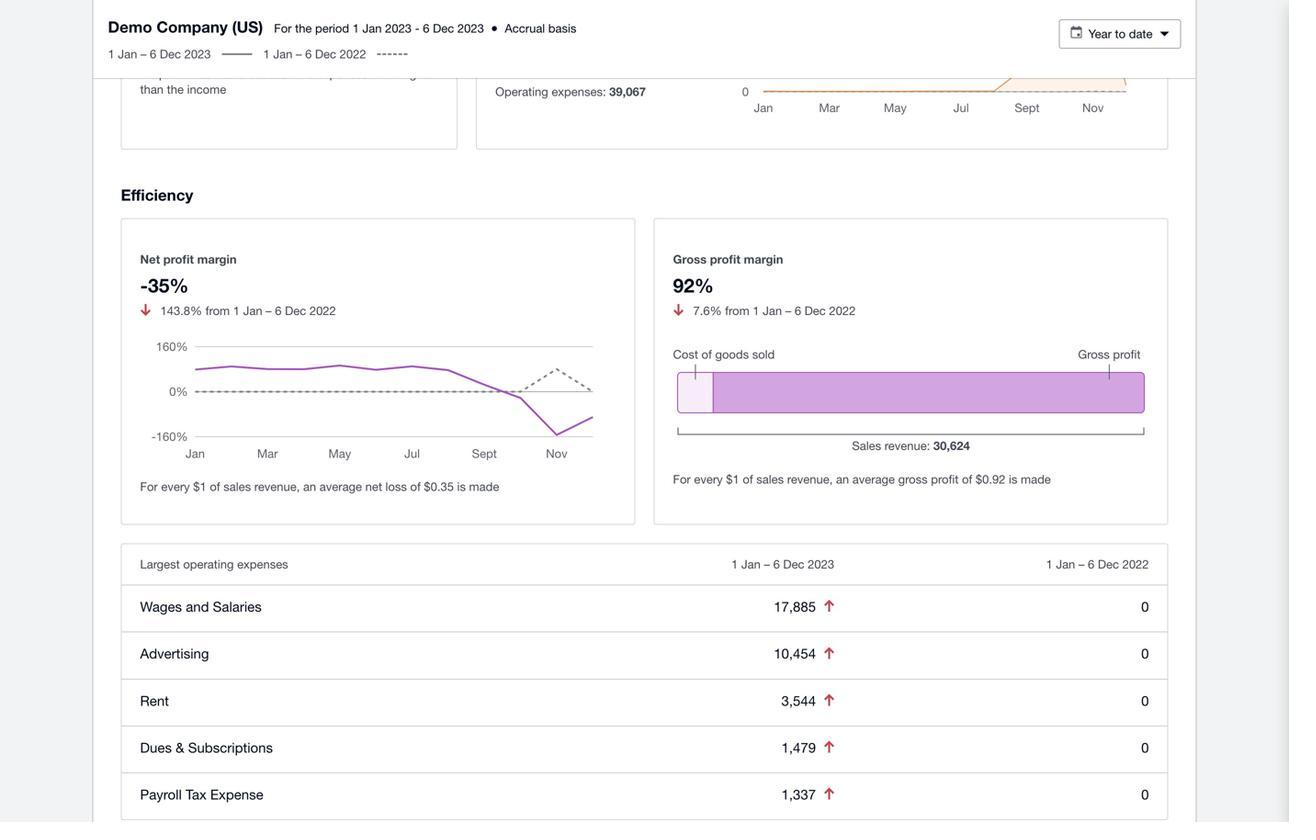 Task type: describe. For each thing, give the bounding box(es) containing it.
negative sentiment image down '35%'
[[141, 304, 151, 316]]

2023 inside largest operating expenses element
[[808, 558, 835, 572]]

net profit margin -35%
[[140, 252, 237, 297]]

wages and salaries
[[140, 599, 262, 615]]

is for 92%
[[1010, 473, 1018, 487]]

dues
[[140, 740, 172, 756]]

0 for 1,479
[[1142, 740, 1150, 756]]

- inside net profit margin -35%
[[140, 274, 148, 297]]

6 inside 45907.3% from 1 jan – 6 dec 2022
[[644, 0, 651, 5]]

1,337 link
[[782, 787, 817, 803]]

1 vertical spatial the
[[297, 67, 314, 81]]

profit for 92%
[[710, 252, 741, 267]]

2022 for 7.6% from 1 jan – 6 dec 2022
[[830, 304, 856, 318]]

loss
[[386, 480, 407, 494]]

every for 92%
[[695, 473, 723, 487]]

for for 92%
[[673, 473, 691, 487]]

year
[[1089, 27, 1112, 41]]

efficiency
[[121, 186, 193, 204]]

for for -35%
[[140, 480, 158, 494]]

sales
[[853, 439, 882, 453]]

0 for 1,337
[[1142, 787, 1150, 803]]

made inside no profit was made because the expenses were higher than the income
[[215, 67, 245, 81]]

(us)
[[232, 17, 263, 36]]

1,479 link
[[782, 740, 817, 756]]

gross profit margin 92%
[[673, 252, 784, 297]]

expenses inside no profit was made because the expenses were higher than the income
[[317, 67, 368, 81]]

0 vertical spatial 1 jan – 6 dec 2023
[[108, 47, 211, 61]]

sales revenue : 30,624
[[853, 439, 971, 453]]

1 vertical spatial expenses
[[237, 558, 288, 572]]

was
[[190, 67, 211, 81]]

date
[[1130, 27, 1153, 41]]

made for -35%
[[469, 480, 500, 494]]

17,885 link
[[774, 599, 817, 615]]

negative sentiment image for 17,885
[[825, 601, 835, 612]]

largest operating expenses element
[[122, 545, 1168, 820]]

$0.35
[[424, 480, 454, 494]]

1 jan – 6 dec 2023 inside largest operating expenses element
[[732, 558, 835, 572]]

jan inside 45907.3% from 1 jan – 6 dec 2022
[[612, 0, 631, 5]]

every for -35%
[[161, 480, 190, 494]]

&
[[176, 740, 184, 756]]

negative sentiment image right '3,544' link
[[825, 695, 835, 707]]

no
[[140, 67, 156, 81]]

revenue
[[885, 439, 927, 453]]

– inside 45907.3% from 1 jan – 6 dec 2022
[[635, 0, 641, 5]]

3,544 link
[[782, 693, 817, 709]]

for the period 1 jan 2023 - 6 dec 2023  ●  accrual basis
[[274, 21, 577, 35]]

:
[[927, 439, 931, 453]]

2022 for 45907.3% from 1 jan – 6 dec 2022
[[516, 13, 543, 27]]

7.6% from 1 jan – 6 dec 2022
[[694, 304, 856, 318]]

salaries
[[213, 599, 262, 615]]

made for 92%
[[1022, 473, 1052, 487]]

from for -35%
[[206, 304, 230, 318]]

10,454 link
[[774, 646, 817, 662]]

negative sentiment image down 92%
[[674, 304, 684, 316]]

revenue, for 92%
[[788, 473, 833, 487]]

from for 92%
[[726, 304, 750, 318]]

revenue, for -35%
[[254, 480, 300, 494]]

period
[[315, 21, 349, 35]]

for every $1 of sales revenue, an average net loss of $0.35 is made
[[140, 480, 500, 494]]

92%
[[673, 274, 714, 297]]

negative sentiment image right 1,337 link at bottom right
[[825, 789, 835, 801]]

advertising
[[140, 646, 209, 662]]

profit for made
[[159, 67, 187, 81]]

net
[[366, 480, 382, 494]]

gross
[[899, 473, 928, 487]]

2022 inside largest operating expenses element
[[1123, 558, 1150, 572]]

1 inside 45907.3% from 1 jan – 6 dec 2022
[[602, 0, 609, 5]]

demo
[[108, 17, 152, 36]]

35%
[[148, 274, 189, 297]]

rent
[[140, 693, 169, 709]]

expense
[[210, 787, 264, 803]]

largest operating expenses
[[140, 558, 288, 572]]

45907.3%
[[516, 0, 571, 5]]

2022 for 143.8% from 1 jan – 6 dec 2022
[[310, 304, 336, 318]]

0 link for 10,454
[[1142, 646, 1150, 662]]

10,454
[[774, 646, 817, 662]]

sales for 92%
[[757, 473, 784, 487]]

margin for -35%
[[197, 252, 237, 267]]

largest
[[140, 558, 180, 572]]

for every $1 of sales revenue, an average gross profit of $0.92 is made
[[673, 473, 1052, 487]]

profit for -
[[163, 252, 194, 267]]



Task type: locate. For each thing, give the bounding box(es) containing it.
profit
[[159, 67, 187, 81], [163, 252, 194, 267], [710, 252, 741, 267], [932, 473, 959, 487]]

1 jan – 6 dec 2023
[[108, 47, 211, 61], [732, 558, 835, 572]]

dec
[[654, 0, 675, 5], [433, 21, 454, 35], [160, 47, 181, 61], [315, 47, 337, 61], [285, 304, 306, 318], [805, 304, 826, 318], [784, 558, 805, 572], [1099, 558, 1120, 572]]

1 jan – 6 dec 2022 for largest operating expenses
[[1047, 558, 1150, 572]]

every
[[695, 473, 723, 487], [161, 480, 190, 494]]

from
[[574, 0, 599, 5], [206, 304, 230, 318], [726, 304, 750, 318]]

made right $0.92
[[1022, 473, 1052, 487]]

0 horizontal spatial -
[[140, 274, 148, 297]]

1 horizontal spatial $1
[[727, 473, 740, 487]]

1 margin from the left
[[197, 252, 237, 267]]

1 horizontal spatial 1 jan – 6 dec 2022
[[1047, 558, 1150, 572]]

sales
[[757, 473, 784, 487], [224, 480, 251, 494]]

1 jan – 6 dec 2023 up "no"
[[108, 47, 211, 61]]

1 vertical spatial 1 jan – 6 dec 2022
[[1047, 558, 1150, 572]]

0 link
[[1142, 599, 1150, 615], [1142, 646, 1150, 662], [1142, 693, 1150, 709], [1142, 740, 1150, 756], [1142, 787, 1150, 803]]

dec inside 45907.3% from 1 jan – 6 dec 2022
[[654, 0, 675, 5]]

2 horizontal spatial made
[[1022, 473, 1052, 487]]

than
[[140, 82, 164, 97]]

of
[[743, 473, 754, 487], [963, 473, 973, 487], [210, 480, 220, 494], [411, 480, 421, 494]]

for
[[274, 21, 292, 35], [673, 473, 691, 487], [140, 480, 158, 494]]

operating
[[183, 558, 234, 572]]

because
[[248, 67, 294, 81]]

made
[[215, 67, 245, 81], [1022, 473, 1052, 487], [469, 480, 500, 494]]

0 horizontal spatial margin
[[197, 252, 237, 267]]

0 horizontal spatial $1
[[193, 480, 207, 494]]

0 vertical spatial -
[[415, 21, 420, 35]]

is for -35%
[[457, 480, 466, 494]]

to
[[1116, 27, 1126, 41]]

2 vertical spatial negative sentiment image
[[825, 742, 835, 754]]

payroll
[[140, 787, 182, 803]]

2023 up the was
[[184, 47, 211, 61]]

an for -35%
[[303, 480, 316, 494]]

income
[[187, 82, 226, 97]]

operating
[[496, 84, 549, 99]]

and
[[186, 599, 209, 615]]

sales for -35%
[[224, 480, 251, 494]]

from up basis
[[574, 0, 599, 5]]

1 jan – 6 dec 2022
[[263, 47, 366, 61], [1047, 558, 1150, 572]]

0 horizontal spatial is
[[457, 480, 466, 494]]

profit inside gross profit margin 92%
[[710, 252, 741, 267]]

made right $0.35
[[469, 480, 500, 494]]

profit right "no"
[[159, 67, 187, 81]]

demo company (us)
[[108, 17, 263, 36]]

average for -35%
[[320, 480, 362, 494]]

dues & subscriptions
[[140, 740, 273, 756]]

143.8% from 1 jan – 6 dec 2022
[[160, 304, 336, 318]]

1 horizontal spatial sales
[[757, 473, 784, 487]]

is right $0.92
[[1010, 473, 1018, 487]]

2 margin from the left
[[744, 252, 784, 267]]

expenses:
[[552, 84, 606, 99]]

year to date
[[1089, 27, 1153, 41]]

from inside 45907.3% from 1 jan – 6 dec 2022
[[574, 0, 599, 5]]

1 horizontal spatial an
[[837, 473, 850, 487]]

margin inside gross profit margin 92%
[[744, 252, 784, 267]]

1 horizontal spatial is
[[1010, 473, 1018, 487]]

1 jan – 6 dec 2022 inside largest operating expenses element
[[1047, 558, 1150, 572]]

0 horizontal spatial average
[[320, 480, 362, 494]]

2 negative sentiment image from the top
[[825, 648, 835, 660]]

profit inside no profit was made because the expenses were higher than the income
[[159, 67, 187, 81]]

1 horizontal spatial 1 jan – 6 dec 2023
[[732, 558, 835, 572]]

0 for 3,544
[[1142, 693, 1150, 709]]

0 link for 1,479
[[1142, 740, 1150, 756]]

0 vertical spatial the
[[295, 21, 312, 35]]

0
[[1142, 599, 1150, 615], [1142, 646, 1150, 662], [1142, 693, 1150, 709], [1142, 740, 1150, 756], [1142, 787, 1150, 803]]

from right 143.8%
[[206, 304, 230, 318]]

operating expenses: 39,067
[[496, 84, 646, 99]]

revenue,
[[788, 473, 833, 487], [254, 480, 300, 494]]

39,067
[[610, 84, 646, 99]]

1 horizontal spatial from
[[574, 0, 599, 5]]

wages
[[140, 599, 182, 615]]

negative sentiment image
[[825, 601, 835, 612], [825, 648, 835, 660], [825, 742, 835, 754]]

2 horizontal spatial from
[[726, 304, 750, 318]]

average left net
[[320, 480, 362, 494]]

2 0 from the top
[[1142, 646, 1150, 662]]

- up the "higher"
[[415, 21, 420, 35]]

margin for 92%
[[744, 252, 784, 267]]

1 horizontal spatial revenue,
[[788, 473, 833, 487]]

1,479
[[782, 740, 817, 756]]

higher
[[401, 67, 434, 81]]

company
[[157, 17, 228, 36]]

negative sentiment image right 1,479
[[825, 742, 835, 754]]

5 0 link from the top
[[1142, 787, 1150, 803]]

an left gross
[[837, 473, 850, 487]]

profit right gross
[[932, 473, 959, 487]]

0 link for 3,544
[[1142, 693, 1150, 709]]

0 for 10,454
[[1142, 646, 1150, 662]]

1 horizontal spatial margin
[[744, 252, 784, 267]]

were
[[372, 67, 397, 81]]

gross
[[673, 252, 707, 267]]

1 horizontal spatial average
[[853, 473, 896, 487]]

17,885
[[774, 599, 817, 615]]

2022 inside 45907.3% from 1 jan – 6 dec 2022
[[516, 13, 543, 27]]

2023
[[385, 21, 412, 35], [458, 21, 484, 35], [184, 47, 211, 61], [808, 558, 835, 572]]

3 negative sentiment image from the top
[[825, 742, 835, 754]]

2023 up 17,885 link
[[808, 558, 835, 572]]

0 horizontal spatial for
[[140, 480, 158, 494]]

the right than
[[167, 82, 184, 97]]

$0.92
[[976, 473, 1006, 487]]

$1 for 92%
[[727, 473, 740, 487]]

net
[[140, 252, 160, 267]]

3,544
[[782, 693, 817, 709]]

45907.3% from 1 jan – 6 dec 2022
[[516, 0, 675, 27]]

1 horizontal spatial made
[[469, 480, 500, 494]]

1 vertical spatial negative sentiment image
[[825, 648, 835, 660]]

2 0 link from the top
[[1142, 646, 1150, 662]]

negative sentiment image for 10,454
[[825, 648, 835, 660]]

margin inside net profit margin -35%
[[197, 252, 237, 267]]

from right 7.6%
[[726, 304, 750, 318]]

–
[[635, 0, 641, 5], [141, 47, 147, 61], [296, 47, 302, 61], [266, 304, 272, 318], [786, 304, 792, 318], [764, 558, 770, 572], [1079, 558, 1085, 572]]

2 vertical spatial the
[[167, 82, 184, 97]]

expenses left were
[[317, 67, 368, 81]]

margin up 7.6% from 1 jan – 6 dec 2022
[[744, 252, 784, 267]]

negative sentiment image for 1,479
[[825, 742, 835, 754]]

0 link for 17,885
[[1142, 599, 1150, 615]]

7.6%
[[694, 304, 722, 318]]

0 horizontal spatial 1 jan – 6 dec 2023
[[108, 47, 211, 61]]

143.8%
[[160, 304, 202, 318]]

2023 left accrual
[[458, 21, 484, 35]]

0 vertical spatial negative sentiment image
[[825, 601, 835, 612]]

the
[[295, 21, 312, 35], [297, 67, 314, 81], [167, 82, 184, 97]]

1 jan – 6 dec 2022 for 1 jan
[[263, 47, 366, 61]]

2022
[[516, 13, 543, 27], [340, 47, 366, 61], [310, 304, 336, 318], [830, 304, 856, 318], [1123, 558, 1150, 572]]

1 negative sentiment image from the top
[[825, 601, 835, 612]]

1 vertical spatial 1 jan – 6 dec 2023
[[732, 558, 835, 572]]

average for 92%
[[853, 473, 896, 487]]

1 horizontal spatial expenses
[[317, 67, 368, 81]]

0 link for 1,337
[[1142, 787, 1150, 803]]

1,337
[[782, 787, 817, 803]]

average
[[853, 473, 896, 487], [320, 480, 362, 494]]

accrual
[[505, 21, 545, 35]]

0 horizontal spatial every
[[161, 480, 190, 494]]

an for 92%
[[837, 473, 850, 487]]

- down net
[[140, 274, 148, 297]]

6
[[644, 0, 651, 5], [423, 21, 430, 35], [150, 47, 157, 61], [305, 47, 312, 61], [275, 304, 282, 318], [795, 304, 802, 318], [774, 558, 780, 572], [1089, 558, 1095, 572]]

jan
[[612, 0, 631, 5], [363, 21, 382, 35], [118, 47, 137, 61], [273, 47, 293, 61], [243, 304, 263, 318], [763, 304, 783, 318], [742, 558, 761, 572], [1057, 558, 1076, 572]]

1 jan – 6 dec 2023 up 17,885
[[732, 558, 835, 572]]

30,624
[[934, 439, 971, 453]]

payroll tax expense
[[140, 787, 264, 803]]

is right $0.35
[[457, 480, 466, 494]]

year to date button
[[1060, 19, 1182, 49]]

expenses up salaries
[[237, 558, 288, 572]]

0 horizontal spatial made
[[215, 67, 245, 81]]

average down sales
[[853, 473, 896, 487]]

-
[[415, 21, 420, 35], [140, 274, 148, 297]]

1 0 link from the top
[[1142, 599, 1150, 615]]

the left period
[[295, 21, 312, 35]]

expenses
[[317, 67, 368, 81], [237, 558, 288, 572]]

the right because
[[297, 67, 314, 81]]

2023 up were
[[385, 21, 412, 35]]

margin
[[197, 252, 237, 267], [744, 252, 784, 267]]

0 horizontal spatial 1 jan – 6 dec 2022
[[263, 47, 366, 61]]

$1
[[727, 473, 740, 487], [193, 480, 207, 494]]

tax
[[186, 787, 207, 803]]

0 horizontal spatial expenses
[[237, 558, 288, 572]]

profit inside net profit margin -35%
[[163, 252, 194, 267]]

no profit was made because the expenses were higher than the income
[[140, 67, 434, 97]]

1
[[602, 0, 609, 5], [353, 21, 359, 35], [108, 47, 115, 61], [263, 47, 270, 61], [233, 304, 240, 318], [753, 304, 760, 318], [732, 558, 739, 572], [1047, 558, 1053, 572]]

1 horizontal spatial every
[[695, 473, 723, 487]]

1 horizontal spatial -
[[415, 21, 420, 35]]

negative sentiment image
[[141, 304, 151, 316], [674, 304, 684, 316], [825, 695, 835, 707], [825, 789, 835, 801]]

4 0 link from the top
[[1142, 740, 1150, 756]]

margin up 143.8% from 1 jan – 6 dec 2022
[[197, 252, 237, 267]]

2 horizontal spatial for
[[673, 473, 691, 487]]

3 0 from the top
[[1142, 693, 1150, 709]]

4 0 from the top
[[1142, 740, 1150, 756]]

is
[[1010, 473, 1018, 487], [457, 480, 466, 494]]

0 horizontal spatial revenue,
[[254, 480, 300, 494]]

1 vertical spatial -
[[140, 274, 148, 297]]

3 0 link from the top
[[1142, 693, 1150, 709]]

0 horizontal spatial sales
[[224, 480, 251, 494]]

basis
[[549, 21, 577, 35]]

negative sentiment image right 10,454
[[825, 648, 835, 660]]

1 0 from the top
[[1142, 599, 1150, 615]]

0 horizontal spatial from
[[206, 304, 230, 318]]

0 vertical spatial 1 jan – 6 dec 2022
[[263, 47, 366, 61]]

0 vertical spatial expenses
[[317, 67, 368, 81]]

an left net
[[303, 480, 316, 494]]

$1 for -35%
[[193, 480, 207, 494]]

1 horizontal spatial for
[[274, 21, 292, 35]]

made up income
[[215, 67, 245, 81]]

5 0 from the top
[[1142, 787, 1150, 803]]

subscriptions
[[188, 740, 273, 756]]

profit right "gross"
[[710, 252, 741, 267]]

profit up '35%'
[[163, 252, 194, 267]]

an
[[837, 473, 850, 487], [303, 480, 316, 494]]

0 horizontal spatial an
[[303, 480, 316, 494]]

negative sentiment image right 17,885
[[825, 601, 835, 612]]

0 for 17,885
[[1142, 599, 1150, 615]]



Task type: vqa. For each thing, say whether or not it's contained in the screenshot.
the Send invoices, reconcile accounts & get paid in over 160 different currencies .
no



